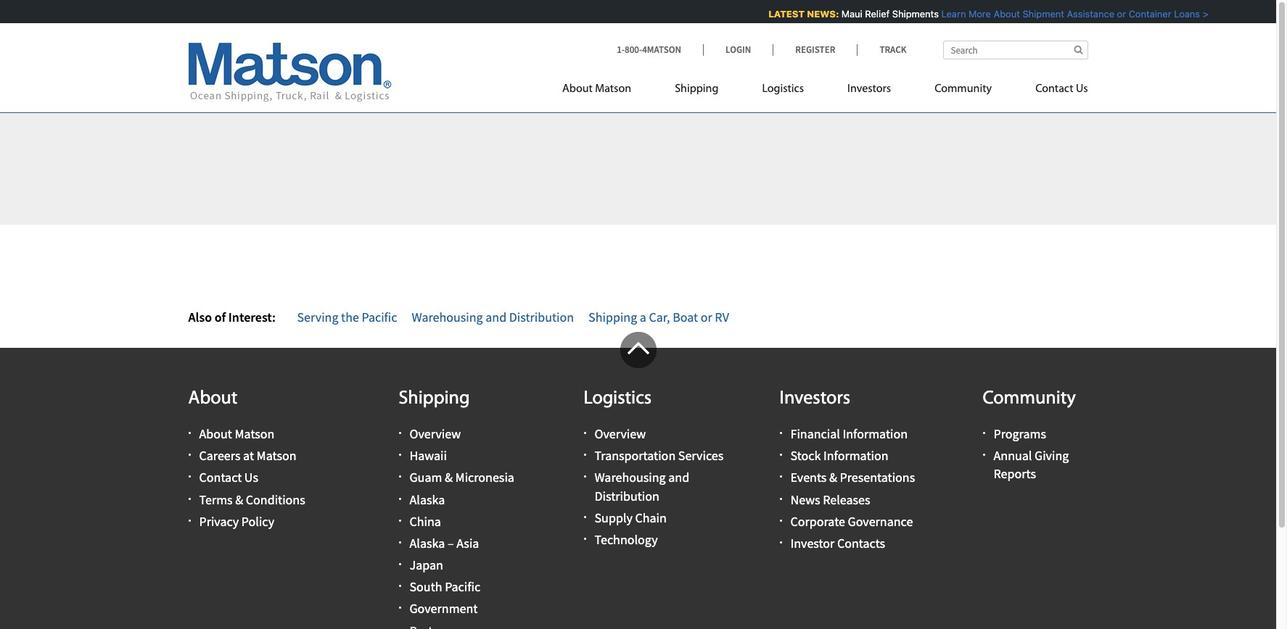 Task type: locate. For each thing, give the bounding box(es) containing it.
supply
[[595, 510, 633, 527]]

footer containing about
[[0, 332, 1276, 630]]

1 horizontal spatial warehousing
[[595, 470, 666, 486]]

overview link up hawaii link
[[410, 426, 461, 443]]

shipping
[[675, 83, 719, 95], [589, 309, 637, 326], [399, 390, 470, 409]]

about for about matson careers at matson contact us terms & conditions privacy policy
[[199, 426, 232, 443]]

corporate governance link
[[791, 514, 913, 530]]

1 vertical spatial about matson link
[[199, 426, 275, 443]]

footer
[[0, 332, 1276, 630]]

matson right at
[[257, 448, 296, 465]]

us up terms & conditions link
[[244, 470, 258, 486]]

distribution inside overview transportation services warehousing and distribution supply chain technology
[[595, 488, 659, 505]]

about matson link for careers at matson link
[[199, 426, 275, 443]]

about inside top menu navigation
[[562, 83, 593, 95]]

2 vertical spatial shipping
[[399, 390, 470, 409]]

blue matson logo with ocean, shipping, truck, rail and logistics written beneath it. image
[[188, 43, 391, 102]]

relief
[[863, 8, 887, 20]]

1-800-4matson
[[617, 44, 681, 56]]

us down search icon
[[1076, 83, 1088, 95]]

investors
[[848, 83, 891, 95], [780, 390, 851, 409]]

contact
[[1036, 83, 1074, 95], [199, 470, 242, 486]]

1 vertical spatial logistics
[[584, 390, 652, 409]]

hawaii
[[410, 448, 447, 465]]

1 vertical spatial contact us link
[[199, 470, 258, 486]]

& up privacy policy link
[[235, 492, 243, 508]]

1 vertical spatial us
[[244, 470, 258, 486]]

0 horizontal spatial overview
[[410, 426, 461, 443]]

0 vertical spatial contact us link
[[1014, 76, 1088, 106]]

or left container
[[1115, 8, 1124, 20]]

0 vertical spatial matson
[[595, 83, 631, 95]]

contact inside about matson careers at matson contact us terms & conditions privacy policy
[[199, 470, 242, 486]]

0 horizontal spatial pacific
[[362, 309, 397, 326]]

0 horizontal spatial distribution
[[509, 309, 574, 326]]

news
[[791, 492, 820, 508]]

south pacific link
[[410, 579, 481, 596]]

about inside about matson careers at matson contact us terms & conditions privacy policy
[[199, 426, 232, 443]]

0 horizontal spatial about matson link
[[199, 426, 275, 443]]

overview up transportation
[[595, 426, 646, 443]]

stock information link
[[791, 448, 889, 465]]

1 horizontal spatial and
[[669, 470, 690, 486]]

0 horizontal spatial us
[[244, 470, 258, 486]]

1 vertical spatial matson
[[235, 426, 275, 443]]

about matson
[[562, 83, 631, 95]]

overview link
[[410, 426, 461, 443], [595, 426, 646, 443]]

& inside overview hawaii guam & micronesia alaska china alaska – asia japan south pacific government
[[445, 470, 453, 486]]

1 vertical spatial warehousing
[[595, 470, 666, 486]]

investors down track link
[[848, 83, 891, 95]]

pacific up government
[[445, 579, 481, 596]]

None search field
[[943, 41, 1088, 60]]

0 vertical spatial investors
[[848, 83, 891, 95]]

0 horizontal spatial &
[[235, 492, 243, 508]]

warehousing
[[412, 309, 483, 326], [595, 470, 666, 486]]

terms & conditions link
[[199, 492, 305, 508]]

contact us link down careers
[[199, 470, 258, 486]]

about for about matson
[[562, 83, 593, 95]]

2 horizontal spatial &
[[829, 470, 837, 486]]

releases
[[823, 492, 870, 508]]

japan
[[410, 557, 443, 574]]

1 horizontal spatial contact
[[1036, 83, 1074, 95]]

0 vertical spatial contact
[[1036, 83, 1074, 95]]

programs link
[[994, 426, 1046, 443]]

community
[[935, 83, 992, 95], [983, 390, 1076, 409]]

shipping left a
[[589, 309, 637, 326]]

supply chain link
[[595, 510, 667, 527]]

overview inside overview transportation services warehousing and distribution supply chain technology
[[595, 426, 646, 443]]

logistics down backtop image at the bottom
[[584, 390, 652, 409]]

alaska up japan
[[410, 535, 445, 552]]

matson
[[595, 83, 631, 95], [235, 426, 275, 443], [257, 448, 296, 465]]

2 horizontal spatial shipping
[[675, 83, 719, 95]]

transportation services link
[[595, 448, 724, 465]]

contact down careers
[[199, 470, 242, 486]]

0 horizontal spatial shipping
[[399, 390, 470, 409]]

0 vertical spatial shipping
[[675, 83, 719, 95]]

1 vertical spatial shipping
[[589, 309, 637, 326]]

1 overview from the left
[[410, 426, 461, 443]]

investor contacts link
[[791, 535, 885, 552]]

1 horizontal spatial distribution
[[595, 488, 659, 505]]

warehousing and distribution
[[412, 309, 574, 326]]

& inside about matson careers at matson contact us terms & conditions privacy policy
[[235, 492, 243, 508]]

investors link
[[826, 76, 913, 106]]

about matson link down 1-
[[562, 76, 653, 106]]

information up stock information link
[[843, 426, 908, 443]]

2 vertical spatial matson
[[257, 448, 296, 465]]

& right guam
[[445, 470, 453, 486]]

shipments
[[890, 8, 937, 20]]

a
[[640, 309, 647, 326]]

contact inside "contact us" link
[[1036, 83, 1074, 95]]

0 horizontal spatial contact
[[199, 470, 242, 486]]

1 horizontal spatial pacific
[[445, 579, 481, 596]]

1 vertical spatial investors
[[780, 390, 851, 409]]

register link
[[773, 44, 857, 56]]

government link
[[410, 601, 478, 618]]

1 horizontal spatial shipping
[[589, 309, 637, 326]]

1 horizontal spatial or
[[1115, 8, 1124, 20]]

0 horizontal spatial or
[[701, 309, 712, 326]]

presentations
[[840, 470, 915, 486]]

0 vertical spatial logistics
[[762, 83, 804, 95]]

warehousing inside overview transportation services warehousing and distribution supply chain technology
[[595, 470, 666, 486]]

overview hawaii guam & micronesia alaska china alaska – asia japan south pacific government
[[410, 426, 514, 618]]

alaska
[[410, 492, 445, 508], [410, 535, 445, 552]]

1 horizontal spatial about matson link
[[562, 76, 653, 106]]

4matson
[[642, 44, 681, 56]]

2 overview link from the left
[[595, 426, 646, 443]]

events
[[791, 470, 827, 486]]

1 overview link from the left
[[410, 426, 461, 443]]

logistics
[[762, 83, 804, 95], [584, 390, 652, 409]]

learn more about shipment assistance or container loans > link
[[939, 8, 1207, 20]]

–
[[448, 535, 454, 552]]

warehousing and distribution link
[[412, 309, 574, 326], [595, 470, 690, 505]]

information
[[843, 426, 908, 443], [824, 448, 889, 465]]

0 vertical spatial alaska
[[410, 492, 445, 508]]

overview for transportation
[[595, 426, 646, 443]]

overview up hawaii link
[[410, 426, 461, 443]]

contact us link down search icon
[[1014, 76, 1088, 106]]

or left rv
[[701, 309, 712, 326]]

1 vertical spatial community
[[983, 390, 1076, 409]]

0 vertical spatial and
[[486, 309, 507, 326]]

0 vertical spatial information
[[843, 426, 908, 443]]

0 vertical spatial about matson link
[[562, 76, 653, 106]]

0 vertical spatial distribution
[[509, 309, 574, 326]]

& inside financial information stock information events & presentations news releases corporate governance investor contacts
[[829, 470, 837, 486]]

us inside top menu navigation
[[1076, 83, 1088, 95]]

0 vertical spatial community
[[935, 83, 992, 95]]

0 horizontal spatial and
[[486, 309, 507, 326]]

1 vertical spatial and
[[669, 470, 690, 486]]

0 horizontal spatial logistics
[[584, 390, 652, 409]]

privacy policy link
[[199, 514, 274, 530]]

or
[[1115, 8, 1124, 20], [701, 309, 712, 326]]

investors up financial
[[780, 390, 851, 409]]

2 overview from the left
[[595, 426, 646, 443]]

about matson link up careers at matson link
[[199, 426, 275, 443]]

overview inside overview hawaii guam & micronesia alaska china alaska – asia japan south pacific government
[[410, 426, 461, 443]]

pacific right the
[[362, 309, 397, 326]]

interest:
[[228, 309, 276, 326]]

& up news releases link
[[829, 470, 837, 486]]

privacy
[[199, 514, 239, 530]]

1 vertical spatial contact
[[199, 470, 242, 486]]

0 vertical spatial us
[[1076, 83, 1088, 95]]

about matson careers at matson contact us terms & conditions privacy policy
[[199, 426, 305, 530]]

1 vertical spatial pacific
[[445, 579, 481, 596]]

1 horizontal spatial overview
[[595, 426, 646, 443]]

matson inside top menu navigation
[[595, 83, 631, 95]]

careers
[[199, 448, 241, 465]]

0 horizontal spatial overview link
[[410, 426, 461, 443]]

0 horizontal spatial warehousing and distribution link
[[412, 309, 574, 326]]

>
[[1201, 8, 1207, 20]]

contact us link
[[1014, 76, 1088, 106], [199, 470, 258, 486]]

community up programs "link"
[[983, 390, 1076, 409]]

alaska down guam
[[410, 492, 445, 508]]

0 horizontal spatial warehousing
[[412, 309, 483, 326]]

1 horizontal spatial &
[[445, 470, 453, 486]]

matson down 1-
[[595, 83, 631, 95]]

distribution
[[509, 309, 574, 326], [595, 488, 659, 505]]

1 horizontal spatial overview link
[[595, 426, 646, 443]]

contact down search search field
[[1036, 83, 1074, 95]]

1 alaska from the top
[[410, 492, 445, 508]]

1 vertical spatial alaska
[[410, 535, 445, 552]]

matson for about matson careers at matson contact us terms & conditions privacy policy
[[235, 426, 275, 443]]

0 vertical spatial pacific
[[362, 309, 397, 326]]

alaska link
[[410, 492, 445, 508]]

programs
[[994, 426, 1046, 443]]

logistics down register link
[[762, 83, 804, 95]]

matson up at
[[235, 426, 275, 443]]

annual giving reports link
[[994, 448, 1069, 483]]

1 vertical spatial warehousing and distribution link
[[595, 470, 690, 505]]

alaska – asia link
[[410, 535, 479, 552]]

1 horizontal spatial logistics
[[762, 83, 804, 95]]

serving
[[297, 309, 339, 326]]

car,
[[649, 309, 670, 326]]

community down search search field
[[935, 83, 992, 95]]

us inside about matson careers at matson contact us terms & conditions privacy policy
[[244, 470, 258, 486]]

and inside overview transportation services warehousing and distribution supply chain technology
[[669, 470, 690, 486]]

information up events & presentations link
[[824, 448, 889, 465]]

1 vertical spatial distribution
[[595, 488, 659, 505]]

japan link
[[410, 557, 443, 574]]

contact us
[[1036, 83, 1088, 95]]

matson for about matson
[[595, 83, 631, 95]]

1 horizontal spatial us
[[1076, 83, 1088, 95]]

pacific
[[362, 309, 397, 326], [445, 579, 481, 596]]

policy
[[242, 514, 274, 530]]

1-800-4matson link
[[617, 44, 703, 56]]

about matson link
[[562, 76, 653, 106], [199, 426, 275, 443]]

boat
[[673, 309, 698, 326]]

shipping up hawaii link
[[399, 390, 470, 409]]

shipping down 4matson in the top of the page
[[675, 83, 719, 95]]

overview link for shipping
[[410, 426, 461, 443]]

overview link up transportation
[[595, 426, 646, 443]]

and
[[486, 309, 507, 326], [669, 470, 690, 486]]



Task type: vqa. For each thing, say whether or not it's contained in the screenshot.
holiday
no



Task type: describe. For each thing, give the bounding box(es) containing it.
conditions
[[246, 492, 305, 508]]

overview link for logistics
[[595, 426, 646, 443]]

shipping link
[[653, 76, 740, 106]]

technology
[[595, 532, 658, 549]]

about for about
[[188, 390, 238, 409]]

login link
[[703, 44, 773, 56]]

shipping inside shipping link
[[675, 83, 719, 95]]

government
[[410, 601, 478, 618]]

logistics link
[[740, 76, 826, 106]]

asia
[[457, 535, 479, 552]]

shipping inside footer
[[399, 390, 470, 409]]

login
[[726, 44, 751, 56]]

china link
[[410, 514, 441, 530]]

overview for hawaii
[[410, 426, 461, 443]]

pacific inside overview hawaii guam & micronesia alaska china alaska – asia japan south pacific government
[[445, 579, 481, 596]]

1 horizontal spatial contact us link
[[1014, 76, 1088, 106]]

careers at matson link
[[199, 448, 296, 465]]

maui
[[839, 8, 860, 20]]

community inside top menu navigation
[[935, 83, 992, 95]]

shipping a car, boat or rv link
[[589, 309, 729, 326]]

china
[[410, 514, 441, 530]]

top menu navigation
[[562, 76, 1088, 106]]

serving the pacific
[[297, 309, 397, 326]]

register
[[796, 44, 836, 56]]

news releases link
[[791, 492, 870, 508]]

backtop image
[[620, 332, 656, 368]]

also of interest:
[[188, 309, 276, 326]]

investors inside top menu navigation
[[848, 83, 891, 95]]

guam
[[410, 470, 442, 486]]

also
[[188, 309, 212, 326]]

the
[[341, 309, 359, 326]]

container
[[1127, 8, 1169, 20]]

south
[[410, 579, 442, 596]]

contacts
[[837, 535, 885, 552]]

800-
[[625, 44, 642, 56]]

annual
[[994, 448, 1032, 465]]

track
[[880, 44, 907, 56]]

loans
[[1172, 8, 1198, 20]]

search image
[[1074, 45, 1083, 54]]

terms
[[199, 492, 233, 508]]

stock
[[791, 448, 821, 465]]

2 alaska from the top
[[410, 535, 445, 552]]

chain
[[635, 510, 667, 527]]

guam & micronesia link
[[410, 470, 514, 486]]

micronesia
[[455, 470, 514, 486]]

Search search field
[[943, 41, 1088, 60]]

community link
[[913, 76, 1014, 106]]

financial information stock information events & presentations news releases corporate governance investor contacts
[[791, 426, 915, 552]]

1 horizontal spatial warehousing and distribution link
[[595, 470, 690, 505]]

logistics inside footer
[[584, 390, 652, 409]]

overview transportation services warehousing and distribution supply chain technology
[[595, 426, 724, 549]]

0 vertical spatial or
[[1115, 8, 1124, 20]]

assistance
[[1065, 8, 1112, 20]]

reports
[[994, 466, 1036, 483]]

more
[[966, 8, 989, 20]]

governance
[[848, 514, 913, 530]]

community inside footer
[[983, 390, 1076, 409]]

of
[[215, 309, 226, 326]]

transportation
[[595, 448, 676, 465]]

investor
[[791, 535, 835, 552]]

0 vertical spatial warehousing and distribution link
[[412, 309, 574, 326]]

serving the pacific link
[[297, 309, 397, 326]]

events & presentations link
[[791, 470, 915, 486]]

corporate
[[791, 514, 845, 530]]

logistics inside top menu navigation
[[762, 83, 804, 95]]

at
[[243, 448, 254, 465]]

investors inside footer
[[780, 390, 851, 409]]

rv
[[715, 309, 729, 326]]

1 vertical spatial information
[[824, 448, 889, 465]]

shipping a car, boat or rv
[[589, 309, 729, 326]]

latest
[[766, 8, 802, 20]]

about matson link for shipping link
[[562, 76, 653, 106]]

1-
[[617, 44, 625, 56]]

news:
[[805, 8, 837, 20]]

latest news: maui relief shipments learn more about shipment assistance or container loans >
[[766, 8, 1207, 20]]

giving
[[1035, 448, 1069, 465]]

1 vertical spatial or
[[701, 309, 712, 326]]

0 vertical spatial warehousing
[[412, 309, 483, 326]]

programs annual giving reports
[[994, 426, 1069, 483]]

track link
[[857, 44, 907, 56]]

services
[[678, 448, 724, 465]]

technology link
[[595, 532, 658, 549]]

0 horizontal spatial contact us link
[[199, 470, 258, 486]]

learn
[[939, 8, 964, 20]]

hawaii link
[[410, 448, 447, 465]]

shipment
[[1020, 8, 1062, 20]]

financial information link
[[791, 426, 908, 443]]



